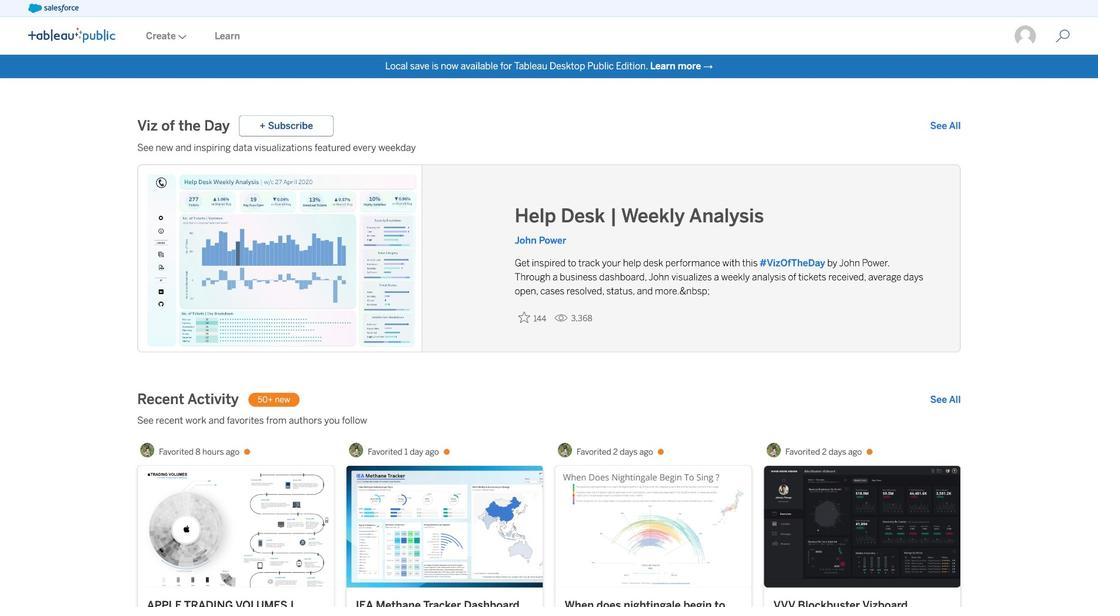 Task type: vqa. For each thing, say whether or not it's contained in the screenshot.
1st Shreya Arya icon from right
yes



Task type: describe. For each thing, give the bounding box(es) containing it.
2 shreya arya image from the left
[[349, 444, 363, 458]]

Add Favorite button
[[515, 308, 550, 327]]

add favorite image
[[519, 312, 530, 323]]

3 shreya arya image from the left
[[767, 444, 781, 458]]

shreya arya image
[[558, 444, 572, 458]]

workbook thumbnail image for shreya arya icon
[[556, 466, 752, 588]]

see recent work and favorites from authors you follow element
[[137, 414, 961, 428]]

viz of the day heading
[[137, 117, 230, 135]]

recent activity heading
[[137, 391, 239, 409]]

see all recent activity element
[[931, 393, 961, 407]]

workbook thumbnail image for 2nd shreya arya image from the left
[[347, 466, 543, 588]]



Task type: locate. For each thing, give the bounding box(es) containing it.
see new and inspiring data visualizations featured every weekday element
[[137, 141, 961, 155]]

3 workbook thumbnail image from the left
[[556, 466, 752, 588]]

go to search image
[[1042, 29, 1085, 43]]

workbook thumbnail image
[[138, 466, 334, 588], [347, 466, 543, 588], [556, 466, 752, 588], [765, 466, 961, 588]]

see all viz of the day element
[[931, 119, 961, 133]]

1 shreya arya image from the left
[[140, 444, 154, 458]]

0 horizontal spatial shreya arya image
[[140, 444, 154, 458]]

4 workbook thumbnail image from the left
[[765, 466, 961, 588]]

tableau public viz of the day image
[[138, 165, 423, 353]]

salesforce logo image
[[28, 4, 79, 13]]

workbook thumbnail image for third shreya arya image from left
[[765, 466, 961, 588]]

1 workbook thumbnail image from the left
[[138, 466, 334, 588]]

create image
[[176, 35, 187, 39]]

logo image
[[28, 27, 115, 43]]

workbook thumbnail image for 1st shreya arya image
[[138, 466, 334, 588]]

2 horizontal spatial shreya arya image
[[767, 444, 781, 458]]

2 workbook thumbnail image from the left
[[347, 466, 543, 588]]

t.turtle image
[[1014, 25, 1038, 48]]

1 horizontal spatial shreya arya image
[[349, 444, 363, 458]]

shreya arya image
[[140, 444, 154, 458], [349, 444, 363, 458], [767, 444, 781, 458]]



